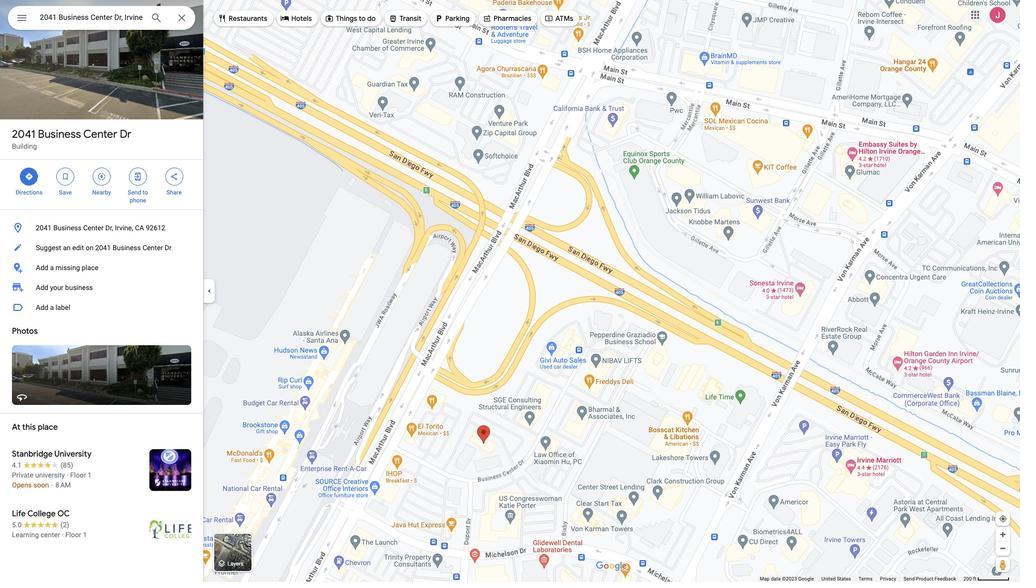 Task type: vqa. For each thing, say whether or not it's contained in the screenshot.
field in the 2041 Business Center Dr, Irvine, CA 92612 field
yes



Task type: locate. For each thing, give the bounding box(es) containing it.
1 vertical spatial ·
[[62, 531, 64, 539]]

states
[[837, 577, 851, 582]]

feedback
[[935, 577, 956, 582]]

nearby
[[92, 189, 111, 196]]

add a missing place button
[[0, 258, 203, 278]]

2 vertical spatial add
[[36, 304, 48, 312]]

footer
[[760, 576, 964, 583]]

2041 up suggest
[[36, 224, 52, 232]]

product
[[916, 577, 933, 582]]

0 vertical spatial center
[[83, 128, 117, 141]]

2041 up building
[[12, 128, 35, 141]]

0 vertical spatial send
[[128, 189, 141, 196]]

1 vertical spatial dr
[[165, 244, 172, 252]]

· down (85)
[[67, 472, 68, 480]]

a
[[50, 264, 54, 272], [50, 304, 54, 312]]

1 vertical spatial place
[[38, 423, 58, 433]]

center for dr,
[[83, 224, 104, 232]]

business for dr
[[38, 128, 81, 141]]

1 vertical spatial business
[[53, 224, 81, 232]]

1 vertical spatial center
[[83, 224, 104, 232]]

0 horizontal spatial ·
[[62, 531, 64, 539]]

do
[[367, 14, 376, 23]]

· inside private university · floor 1 opens soon ⋅ 8 am
[[67, 472, 68, 480]]

 things to do
[[325, 13, 376, 24]]

· down (2)
[[62, 531, 64, 539]]

business up an
[[53, 224, 81, 232]]

to
[[359, 14, 366, 23], [143, 189, 148, 196]]

2041 inside 2041 business center dr building
[[12, 128, 35, 141]]

2041 for dr
[[12, 128, 35, 141]]

a left missing
[[50, 264, 54, 272]]

1 horizontal spatial 2041
[[36, 224, 52, 232]]

1
[[88, 472, 92, 480], [83, 531, 87, 539]]

directions
[[16, 189, 43, 196]]

 parking
[[434, 13, 470, 24]]


[[218, 13, 227, 24]]

1 horizontal spatial place
[[82, 264, 98, 272]]

send inside button
[[904, 577, 915, 582]]

2041 right on
[[95, 244, 111, 252]]

add for add a label
[[36, 304, 48, 312]]


[[170, 171, 179, 182]]

 transit
[[389, 13, 421, 24]]

1 vertical spatial floor
[[65, 531, 81, 539]]

add left your
[[36, 284, 48, 292]]

business up 
[[38, 128, 81, 141]]

none field inside 2041 business center dr, irvine, ca 92612 field
[[40, 11, 142, 23]]

center down 92612
[[143, 244, 163, 252]]

0 vertical spatial ·
[[67, 472, 68, 480]]

place down on
[[82, 264, 98, 272]]

1 horizontal spatial ·
[[67, 472, 68, 480]]

3 add from the top
[[36, 304, 48, 312]]

business down irvine,
[[113, 244, 141, 252]]

0 horizontal spatial send
[[128, 189, 141, 196]]

1 vertical spatial a
[[50, 304, 54, 312]]

1 vertical spatial 1
[[83, 531, 87, 539]]

suggest an edit on 2041 business center dr button
[[0, 238, 203, 258]]

0 vertical spatial a
[[50, 264, 54, 272]]

center
[[83, 128, 117, 141], [83, 224, 104, 232], [143, 244, 163, 252]]

0 vertical spatial to
[[359, 14, 366, 23]]

send inside the send to phone
[[128, 189, 141, 196]]

· for university
[[67, 472, 68, 480]]

0 horizontal spatial dr
[[120, 128, 131, 141]]


[[325, 13, 334, 24]]

None field
[[40, 11, 142, 23]]

university
[[35, 472, 65, 480]]

1 right center
[[83, 531, 87, 539]]

send for send to phone
[[128, 189, 141, 196]]

1 horizontal spatial dr
[[165, 244, 172, 252]]

floor
[[70, 472, 86, 480], [65, 531, 81, 539]]

footer containing map data ©2023 google
[[760, 576, 964, 583]]

1 horizontal spatial send
[[904, 577, 915, 582]]

 hotels
[[280, 13, 312, 24]]

0 vertical spatial add
[[36, 264, 48, 272]]

2 horizontal spatial 2041
[[95, 244, 111, 252]]

learning center · floor 1
[[12, 531, 87, 539]]

a for label
[[50, 304, 54, 312]]

stanbridge
[[12, 450, 53, 460]]

1 vertical spatial add
[[36, 284, 48, 292]]

google
[[798, 577, 814, 582]]

send
[[128, 189, 141, 196], [904, 577, 915, 582]]

·
[[67, 472, 68, 480], [62, 531, 64, 539]]

to up phone
[[143, 189, 148, 196]]

1 for stanbridge university
[[88, 472, 92, 480]]

a left label
[[50, 304, 54, 312]]

suggest
[[36, 244, 61, 252]]

send left product
[[904, 577, 915, 582]]

(85)
[[60, 462, 73, 470]]

floor for stanbridge university
[[70, 472, 86, 480]]

1 for life college oc
[[83, 531, 87, 539]]

center left dr,
[[83, 224, 104, 232]]

0 horizontal spatial 1
[[83, 531, 87, 539]]

your
[[50, 284, 63, 292]]

0 horizontal spatial to
[[143, 189, 148, 196]]

save
[[59, 189, 72, 196]]

2041 for dr,
[[36, 224, 52, 232]]

add a label
[[36, 304, 70, 312]]

0 vertical spatial business
[[38, 128, 81, 141]]

0 vertical spatial place
[[82, 264, 98, 272]]

 pharmacies
[[483, 13, 531, 24]]

send product feedback
[[904, 577, 956, 582]]

show street view coverage image
[[996, 558, 1010, 573]]


[[97, 171, 106, 182]]

place inside button
[[82, 264, 98, 272]]

add left label
[[36, 304, 48, 312]]

5.0
[[12, 522, 22, 529]]

university
[[54, 450, 91, 460]]

1 vertical spatial 2041
[[36, 224, 52, 232]]

to left do
[[359, 14, 366, 23]]

0 horizontal spatial place
[[38, 423, 58, 433]]

1 down university at bottom left
[[88, 472, 92, 480]]

floor for life college oc
[[65, 531, 81, 539]]

floor inside private university · floor 1 opens soon ⋅ 8 am
[[70, 472, 86, 480]]

0 vertical spatial 1
[[88, 472, 92, 480]]

2041
[[12, 128, 35, 141], [36, 224, 52, 232], [95, 244, 111, 252]]

oc
[[57, 510, 70, 520]]

add down suggest
[[36, 264, 48, 272]]

200 ft button
[[964, 577, 1010, 582]]

add your business link
[[0, 278, 203, 298]]

add your business
[[36, 284, 93, 292]]

label
[[56, 304, 70, 312]]


[[483, 13, 492, 24]]

stanbridge university
[[12, 450, 91, 460]]

soon
[[34, 482, 49, 490]]

zoom in image
[[999, 531, 1007, 539]]

2 a from the top
[[50, 304, 54, 312]]

0 horizontal spatial 2041
[[12, 128, 35, 141]]

dr inside 2041 business center dr building
[[120, 128, 131, 141]]

dr
[[120, 128, 131, 141], [165, 244, 172, 252]]

business
[[38, 128, 81, 141], [53, 224, 81, 232], [113, 244, 141, 252]]

missing
[[56, 264, 80, 272]]

collapse side panel image
[[204, 286, 215, 297]]

4.1 stars 85 reviews image
[[12, 461, 73, 471]]

1 vertical spatial to
[[143, 189, 148, 196]]

terms
[[859, 577, 873, 582]]

place right this
[[38, 423, 58, 433]]

place
[[82, 264, 98, 272], [38, 423, 58, 433]]

send up phone
[[128, 189, 141, 196]]

8 am
[[55, 482, 71, 490]]

private
[[12, 472, 34, 480]]

1 vertical spatial send
[[904, 577, 915, 582]]

show your location image
[[999, 515, 1008, 524]]

0 vertical spatial floor
[[70, 472, 86, 480]]

add for add your business
[[36, 284, 48, 292]]

1 horizontal spatial to
[[359, 14, 366, 23]]

business
[[65, 284, 93, 292]]

1 add from the top
[[36, 264, 48, 272]]

 search field
[[8, 6, 195, 32]]

floor down (2)
[[65, 531, 81, 539]]

center for dr
[[83, 128, 117, 141]]

data
[[771, 577, 781, 582]]

1 inside private university · floor 1 opens soon ⋅ 8 am
[[88, 472, 92, 480]]

business inside 2041 business center dr building
[[38, 128, 81, 141]]

0 vertical spatial 2041
[[12, 128, 35, 141]]

0 vertical spatial dr
[[120, 128, 131, 141]]

1 a from the top
[[50, 264, 54, 272]]

4.1
[[12, 462, 22, 470]]

2 add from the top
[[36, 284, 48, 292]]

center inside 2041 business center dr building
[[83, 128, 117, 141]]

life
[[12, 510, 26, 520]]

ft
[[973, 577, 977, 582]]

floor down (85)
[[70, 472, 86, 480]]

add
[[36, 264, 48, 272], [36, 284, 48, 292], [36, 304, 48, 312]]

center up 
[[83, 128, 117, 141]]

1 horizontal spatial 1
[[88, 472, 92, 480]]

restaurants
[[229, 14, 267, 23]]

add for add a missing place
[[36, 264, 48, 272]]



Task type: describe. For each thing, give the bounding box(es) containing it.
92612
[[146, 224, 165, 232]]

at
[[12, 423, 20, 433]]

building
[[12, 142, 37, 150]]

google maps element
[[0, 0, 1020, 583]]

actions for 2041 business center dr region
[[0, 160, 203, 210]]

privacy button
[[880, 576, 896, 583]]

pharmacies
[[494, 14, 531, 23]]


[[434, 13, 443, 24]]

college
[[27, 510, 56, 520]]

add a missing place
[[36, 264, 98, 272]]

united states button
[[822, 576, 851, 583]]

google account: james peterson  
(james.peterson1902@gmail.com) image
[[990, 7, 1006, 23]]

· for college
[[62, 531, 64, 539]]

footer inside google maps "element"
[[760, 576, 964, 583]]

2 vertical spatial 2041
[[95, 244, 111, 252]]

2041 business center dr building
[[12, 128, 131, 150]]

2041 business center dr main content
[[0, 0, 203, 583]]

suggest an edit on 2041 business center dr
[[36, 244, 172, 252]]

5.0 stars 2 reviews image
[[12, 521, 69, 530]]


[[133, 171, 142, 182]]

private university · floor 1 opens soon ⋅ 8 am
[[12, 472, 92, 490]]

irvine,
[[115, 224, 133, 232]]


[[61, 171, 70, 182]]

map data ©2023 google
[[760, 577, 814, 582]]


[[25, 171, 34, 182]]

an
[[63, 244, 71, 252]]

 atms
[[544, 13, 573, 24]]

atms
[[555, 14, 573, 23]]

dr,
[[105, 224, 113, 232]]


[[389, 13, 398, 24]]

2041 Business Center Dr, Irvine, CA 92612 field
[[8, 6, 195, 30]]

on
[[86, 244, 93, 252]]


[[544, 13, 553, 24]]

zoom out image
[[999, 545, 1007, 553]]

(2)
[[60, 522, 69, 529]]

terms button
[[859, 576, 873, 583]]

2 vertical spatial center
[[143, 244, 163, 252]]

to inside  things to do
[[359, 14, 366, 23]]

layers
[[228, 562, 244, 568]]

map
[[760, 577, 770, 582]]

photos
[[12, 327, 38, 337]]

united states
[[822, 577, 851, 582]]

opens
[[12, 482, 32, 490]]

2041 business center dr, irvine, ca 92612
[[36, 224, 165, 232]]

⋅
[[51, 482, 54, 490]]

©2023
[[782, 577, 797, 582]]

edit
[[72, 244, 84, 252]]

things
[[336, 14, 357, 23]]

united
[[822, 577, 836, 582]]


[[280, 13, 289, 24]]

life college oc
[[12, 510, 70, 520]]

send to phone
[[128, 189, 148, 204]]

200 ft
[[964, 577, 977, 582]]

at this place
[[12, 423, 58, 433]]

ca
[[135, 224, 144, 232]]

transit
[[400, 14, 421, 23]]

parking
[[445, 14, 470, 23]]

send product feedback button
[[904, 576, 956, 583]]

 restaurants
[[218, 13, 267, 24]]

this
[[22, 423, 36, 433]]

200
[[964, 577, 972, 582]]

share
[[167, 189, 182, 196]]

a for missing
[[50, 264, 54, 272]]

center
[[41, 531, 60, 539]]

add a label button
[[0, 298, 203, 318]]

2041 business center dr, irvine, ca 92612 button
[[0, 218, 203, 238]]

 button
[[8, 6, 36, 32]]

to inside the send to phone
[[143, 189, 148, 196]]

business for dr,
[[53, 224, 81, 232]]


[[16, 11, 28, 25]]

hotels
[[291, 14, 312, 23]]

send for send product feedback
[[904, 577, 915, 582]]

learning
[[12, 531, 39, 539]]

privacy
[[880, 577, 896, 582]]

phone
[[130, 197, 146, 204]]

dr inside button
[[165, 244, 172, 252]]

2 vertical spatial business
[[113, 244, 141, 252]]



